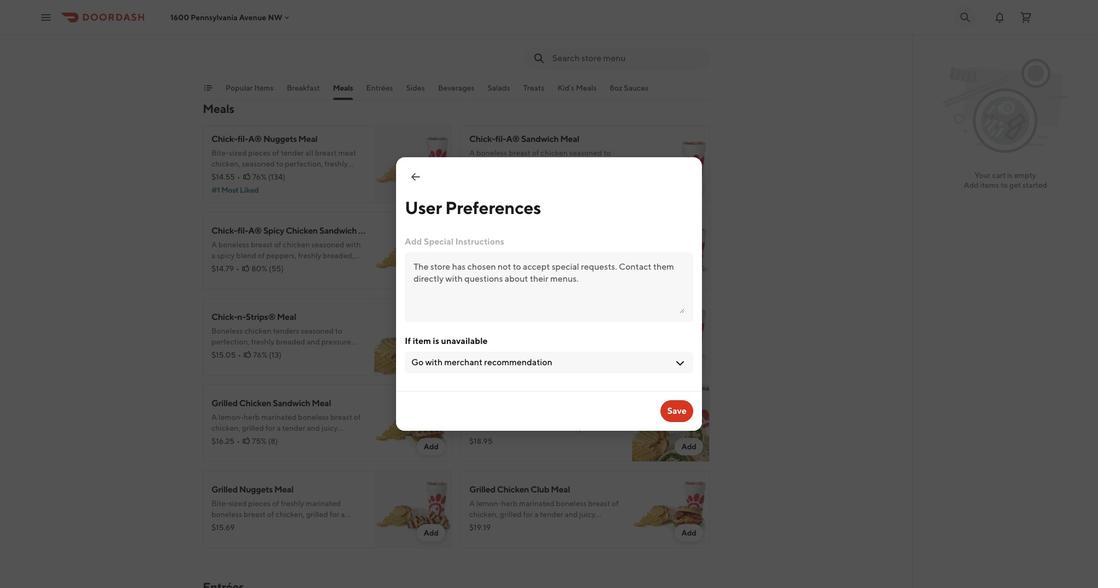 Task type: describe. For each thing, give the bounding box(es) containing it.
if item is unavailable
[[405, 336, 488, 346]]

$14.55
[[212, 173, 235, 181]]

• for chick-fil-a® spicy chicken sandwich meal
[[236, 265, 239, 273]]

beverages button
[[438, 83, 475, 100]]

$18.95
[[469, 437, 493, 446]]

chick-fil-a® spicy chicken sandwich meal image
[[374, 212, 452, 290]]

user preferences
[[405, 197, 541, 218]]

avenue
[[239, 13, 266, 22]]

to inside chick-n-strips® meal boneless chicken tenders seasoned to perfection, freshly breaded and pressure cooked in 100% refined peanut oil.
[[335, 327, 343, 336]]

liked
[[240, 186, 259, 195]]

grilled for grilled chicken sandwich meal
[[212, 398, 238, 409]]

add button for spicy chicken sandwich deluxe meal
[[675, 266, 703, 283]]

2 spicy from the left
[[469, 226, 490, 236]]

meal inside chick-n-strips® meal boneless chicken tenders seasoned to perfection, freshly breaded and pressure cooked in 100% refined peanut oil.
[[277, 312, 296, 322]]

chick- for chick-fil-a® deluxe meal
[[469, 312, 496, 322]]

seasoned inside chick-fil-a® sandwich meal a boneless breast of chicken seasoned to perfection, freshly breaded, pressure cooked in 100% refined peanut oil.
[[570, 149, 602, 157]]

fruit cup image
[[632, 0, 710, 70]]

$15.05
[[212, 351, 236, 360]]

empty
[[1014, 171, 1037, 180]]

notification bell image
[[994, 11, 1007, 24]]

$15.05 •
[[212, 351, 241, 360]]

add button for grilled chicken club meal
[[675, 525, 703, 542]]

(8)
[[268, 437, 278, 446]]

in inside chick-fil-a® sandwich meal a boneless breast of chicken seasoned to perfection, freshly breaded, pressure cooked in 100% refined peanut oil.
[[497, 171, 503, 179]]

popular
[[226, 84, 253, 92]]

chick-fil-a® deluxe meal
[[469, 312, 569, 322]]

add button for grilled nuggets meal
[[417, 525, 445, 542]]

grilled chicken sandwich meal
[[212, 398, 331, 409]]

started
[[1023, 181, 1048, 190]]

is for item
[[433, 336, 439, 346]]

pressure inside chick-n-strips® meal boneless chicken tenders seasoned to perfection, freshly breaded and pressure cooked in 100% refined peanut oil.
[[321, 338, 351, 346]]

$19.19
[[469, 524, 491, 532]]

fresh
[[228, 32, 246, 40]]

sandwich inside chick-fil-a® sandwich meal a boneless breast of chicken seasoned to perfection, freshly breaded, pressure cooked in 100% refined peanut oil.
[[521, 134, 559, 144]]

nw
[[268, 13, 282, 22]]

Add Special Instructions text field
[[414, 261, 685, 314]]

chicken for grilled chicken sandwich meal
[[239, 398, 271, 409]]

peanut inside chick-fil-a® sandwich meal a boneless breast of chicken seasoned to perfection, freshly breaded, pressure cooked in 100% refined peanut oil.
[[552, 171, 577, 179]]

80% (55)
[[252, 265, 284, 273]]

salads
[[488, 84, 510, 92]]

to inside chick-fil-a® sandwich meal a boneless breast of chicken seasoned to perfection, freshly breaded, pressure cooked in 100% refined peanut oil.
[[604, 149, 611, 157]]

add button for chick-fil-a® spicy chicken sandwich meal
[[417, 266, 445, 283]]

chicken for spicy chicken sandwich deluxe meal
[[492, 226, 524, 236]]

berries
[[247, 32, 271, 40]]

choice
[[304, 32, 327, 40]]

add for grilled chicken club meal
[[682, 529, 697, 538]]

add for chick-n-strips® meal
[[424, 356, 439, 365]]

76% for chick-n-strips® meal
[[253, 351, 268, 360]]

chick-fil-a® nuggets meal
[[212, 134, 318, 144]]

grilled chicken club meal
[[469, 485, 570, 495]]

breaded
[[276, 338, 305, 346]]

• for chick-fil-a® nuggets meal
[[237, 173, 240, 181]]

of inside chick-fil-a® sandwich meal a boneless breast of chicken seasoned to perfection, freshly breaded, pressure cooked in 100% refined peanut oil.
[[532, 149, 539, 157]]

entrées button
[[366, 83, 393, 100]]

meals inside button
[[576, 84, 597, 92]]

8oz sauces button
[[610, 83, 649, 100]]

76% (134)
[[252, 173, 285, 181]]

deluxe for a®
[[521, 312, 549, 322]]

80%
[[252, 265, 267, 273]]

item
[[413, 336, 431, 346]]

0 vertical spatial nuggets
[[263, 134, 297, 144]]

save button
[[661, 401, 694, 422]]

grilled for grilled chicken club meal
[[469, 485, 496, 495]]

chick- for chick-n-strips® meal boneless chicken tenders seasoned to perfection, freshly breaded and pressure cooked in 100% refined peanut oil.
[[212, 312, 237, 322]]

cart
[[993, 171, 1006, 180]]

84% (38)
[[510, 351, 541, 360]]

treats
[[523, 84, 545, 92]]

Item Search search field
[[553, 52, 701, 64]]

kid's meals button
[[558, 83, 597, 100]]

organic
[[242, 21, 268, 30]]

vanilla
[[269, 21, 291, 30]]

breakfast button
[[287, 83, 320, 100]]

creamy,
[[212, 21, 240, 30]]

chick- for chick-fil-a® spicy chicken sandwich meal
[[212, 226, 238, 236]]

8oz sauces
[[610, 84, 649, 92]]

to inside your cart is empty add items to get started
[[1001, 181, 1008, 190]]

fil- for sandwich
[[496, 134, 506, 144]]

oil. inside chick-n-strips® meal boneless chicken tenders seasoned to perfection, freshly breaded and pressure cooked in 100% refined peanut oil.
[[321, 349, 331, 357]]

kid's
[[558, 84, 575, 92]]

if
[[405, 336, 411, 346]]

preferences
[[445, 197, 541, 218]]

chick-fil-a® deluxe meal image
[[632, 298, 710, 376]]

fil- for deluxe
[[496, 312, 506, 322]]

strips®
[[246, 312, 276, 322]]

sides
[[406, 84, 425, 92]]

save
[[668, 406, 687, 416]]

chick-n-strips® meal image
[[374, 298, 452, 376]]

a® for spicy
[[248, 226, 262, 236]]

cooked inside chick-n-strips® meal boneless chicken tenders seasoned to perfection, freshly breaded and pressure cooked in 100% refined peanut oil.
[[212, 349, 237, 357]]

add button for chick-fil-a® deluxe meal
[[675, 352, 703, 369]]

meal inside chick-fil-a® sandwich meal a boneless breast of chicken seasoned to perfection, freshly breaded, pressure cooked in 100% refined peanut oil.
[[560, 134, 580, 144]]

sauces
[[624, 84, 649, 92]]

1 horizontal spatial greek
[[312, 21, 333, 30]]

chick- for chick-fil-a® sandwich meal a boneless breast of chicken seasoned to perfection, freshly breaded, pressure cooked in 100% refined peanut oil.
[[469, 134, 496, 144]]

#1 most liked
[[212, 186, 259, 195]]

0 horizontal spatial meals
[[203, 102, 234, 116]]

freshly inside chick-n-strips® meal boneless chicken tenders seasoned to perfection, freshly breaded and pressure cooked in 100% refined peanut oil.
[[251, 338, 275, 346]]

76% (13)
[[253, 351, 282, 360]]

75%
[[252, 437, 267, 446]]

100% inside chick-n-strips® meal boneless chicken tenders seasoned to perfection, freshly breaded and pressure cooked in 100% refined peanut oil.
[[247, 349, 266, 357]]

1600
[[171, 13, 189, 22]]

chick-fil-a® sandwich meal image
[[632, 126, 710, 203]]

toppings.
[[212, 43, 244, 51]]

1600 pennsylvania avenue nw button
[[171, 13, 291, 22]]

and for meal
[[307, 338, 320, 346]]

75% (8)
[[252, 437, 278, 446]]

8oz
[[610, 84, 623, 92]]

oil. inside chick-fil-a® sandwich meal a boneless breast of chicken seasoned to perfection, freshly breaded, pressure cooked in 100% refined peanut oil.
[[579, 171, 589, 179]]

your
[[287, 32, 303, 40]]

popular items button
[[226, 83, 274, 100]]

salads button
[[488, 83, 510, 100]]

grilled nuggets meal image
[[374, 471, 452, 549]]

and for creamy,
[[272, 32, 286, 40]]



Task type: vqa. For each thing, say whether or not it's contained in the screenshot.
Coffee for Sasquatch 4.7
no



Task type: locate. For each thing, give the bounding box(es) containing it.
greek yogurt parfait image
[[374, 0, 452, 70]]

1 vertical spatial oil.
[[321, 349, 331, 357]]

$14.79 •
[[212, 265, 239, 273]]

in
[[497, 171, 503, 179], [239, 349, 245, 357]]

instructions
[[455, 237, 504, 247]]

and right breaded
[[307, 338, 320, 346]]

a® up the breast
[[506, 134, 520, 144]]

1 vertical spatial freshly
[[251, 338, 275, 346]]

refined inside chick-fil-a® sandwich meal a boneless breast of chicken seasoned to perfection, freshly breaded, pressure cooked in 100% refined peanut oil.
[[526, 171, 551, 179]]

yogurt
[[335, 21, 358, 30]]

pressure right breaded
[[321, 338, 351, 346]]

fil- up $15.45 •
[[496, 312, 506, 322]]

1 horizontal spatial in
[[497, 171, 503, 179]]

0 horizontal spatial deluxe
[[521, 312, 549, 322]]

entrées
[[366, 84, 393, 92]]

• for grilled chicken sandwich meal
[[237, 437, 240, 446]]

0 vertical spatial 76%
[[252, 173, 267, 181]]

1 horizontal spatial is
[[1008, 171, 1013, 180]]

0 horizontal spatial is
[[433, 336, 439, 346]]

$14.79
[[212, 265, 234, 273]]

0 vertical spatial in
[[497, 171, 503, 179]]

0 vertical spatial greek
[[212, 6, 235, 16]]

$14.55 •
[[212, 173, 240, 181]]

boneless
[[212, 327, 243, 336]]

2 vertical spatial to
[[335, 327, 343, 336]]

beverages
[[438, 84, 475, 92]]

n-
[[237, 312, 246, 322]]

chick-fil-a® sandwich meal a boneless breast of chicken seasoned to perfection, freshly breaded, pressure cooked in 100% refined peanut oil.
[[469, 134, 611, 179]]

• for chick-n-strips® meal
[[238, 351, 241, 360]]

0 horizontal spatial oil.
[[321, 349, 331, 357]]

is right cart
[[1008, 171, 1013, 180]]

perfection, inside chick-n-strips® meal boneless chicken tenders seasoned to perfection, freshly breaded and pressure cooked in 100% refined peanut oil.
[[212, 338, 250, 346]]

1 vertical spatial refined
[[268, 349, 293, 357]]

1 vertical spatial to
[[1001, 181, 1008, 190]]

is right item
[[433, 336, 439, 346]]

grilled up $16.25 •
[[212, 398, 238, 409]]

boneless
[[477, 149, 507, 157]]

sides button
[[406, 83, 425, 100]]

fil- for spicy
[[238, 226, 248, 236]]

• for chick-fil-a® deluxe meal
[[495, 351, 498, 360]]

chick-fil-a® cool wrap meal image
[[632, 385, 710, 462]]

seasoned
[[570, 149, 602, 157], [301, 327, 334, 336]]

fil- for nuggets
[[238, 134, 248, 144]]

0 horizontal spatial seasoned
[[301, 327, 334, 336]]

nuggets up (134)
[[263, 134, 297, 144]]

freshly inside chick-fil-a® sandwich meal a boneless breast of chicken seasoned to perfection, freshly breaded, pressure cooked in 100% refined peanut oil.
[[509, 160, 532, 168]]

a® for nuggets
[[248, 134, 262, 144]]

greek up the creamy,
[[212, 6, 235, 16]]

and inside chick-n-strips® meal boneless chicken tenders seasoned to perfection, freshly breaded and pressure cooked in 100% refined peanut oil.
[[307, 338, 320, 346]]

special
[[424, 237, 454, 247]]

meals right kid's
[[576, 84, 597, 92]]

1 vertical spatial peanut
[[294, 349, 319, 357]]

peanut down breaded,
[[552, 171, 577, 179]]

pressure
[[567, 160, 596, 168], [321, 338, 351, 346]]

1 horizontal spatial 100%
[[505, 171, 524, 179]]

a® for sandwich
[[506, 134, 520, 144]]

76% for chick-fil-a® nuggets meal
[[252, 173, 267, 181]]

add special instructions
[[405, 237, 504, 247]]

$15.45 •
[[469, 351, 498, 360]]

a® for deluxe
[[506, 312, 520, 322]]

popular items
[[226, 84, 274, 92]]

seasoned inside chick-n-strips® meal boneless chicken tenders seasoned to perfection, freshly breaded and pressure cooked in 100% refined peanut oil.
[[301, 327, 334, 336]]

and inside the greek yogurt parfait creamy, organic vanilla bean greek yogurt with fresh berries and your choice of toppings.
[[272, 32, 286, 40]]

of inside the greek yogurt parfait creamy, organic vanilla bean greek yogurt with fresh berries and your choice of toppings.
[[329, 32, 336, 40]]

chick- inside chick-n-strips® meal boneless chicken tenders seasoned to perfection, freshly breaded and pressure cooked in 100% refined peanut oil.
[[212, 312, 237, 322]]

items
[[254, 84, 274, 92]]

pennsylvania
[[191, 13, 238, 22]]

0 vertical spatial pressure
[[567, 160, 596, 168]]

to
[[604, 149, 611, 157], [1001, 181, 1008, 190], [335, 327, 343, 336]]

0 horizontal spatial 100%
[[247, 349, 266, 357]]

1 horizontal spatial meals
[[333, 84, 353, 92]]

peanut down breaded
[[294, 349, 319, 357]]

(38)
[[527, 351, 541, 360]]

grilled for grilled nuggets meal
[[212, 485, 238, 495]]

0 horizontal spatial and
[[272, 32, 286, 40]]

chick- inside chick-fil-a® sandwich meal a boneless breast of chicken seasoned to perfection, freshly breaded, pressure cooked in 100% refined peanut oil.
[[469, 134, 496, 144]]

pressure right breaded,
[[567, 160, 596, 168]]

is for cart
[[1008, 171, 1013, 180]]

$16.25 •
[[212, 437, 240, 446]]

•
[[237, 173, 240, 181], [236, 265, 239, 273], [238, 351, 241, 360], [495, 351, 498, 360], [237, 437, 240, 446]]

of right choice
[[329, 32, 336, 40]]

add inside user preferences dialog
[[405, 237, 422, 247]]

76% up 'liked'
[[252, 173, 267, 181]]

fil- up boneless
[[496, 134, 506, 144]]

0 horizontal spatial freshly
[[251, 338, 275, 346]]

chicken inside chick-fil-a® sandwich meal a boneless breast of chicken seasoned to perfection, freshly breaded, pressure cooked in 100% refined peanut oil.
[[541, 149, 568, 157]]

greek up choice
[[312, 21, 333, 30]]

spicy chicken sandwich deluxe meal
[[469, 226, 613, 236]]

spicy
[[263, 226, 284, 236], [469, 226, 490, 236]]

$15.85
[[469, 265, 493, 273]]

1 horizontal spatial deluxe
[[565, 226, 592, 236]]

76% left (13)
[[253, 351, 268, 360]]

back image
[[409, 171, 422, 184]]

cooked inside chick-fil-a® sandwich meal a boneless breast of chicken seasoned to perfection, freshly breaded, pressure cooked in 100% refined peanut oil.
[[469, 171, 495, 179]]

0 vertical spatial and
[[272, 32, 286, 40]]

$15.45
[[469, 351, 493, 360]]

1 vertical spatial and
[[307, 338, 320, 346]]

grilled
[[212, 398, 238, 409], [212, 485, 238, 495], [469, 485, 496, 495]]

#1
[[212, 186, 220, 195]]

freshly up "76% (13)"
[[251, 338, 275, 346]]

meal
[[298, 134, 318, 144], [560, 134, 580, 144], [359, 226, 378, 236], [593, 226, 613, 236], [277, 312, 296, 322], [550, 312, 569, 322], [312, 398, 331, 409], [274, 485, 294, 495], [551, 485, 570, 495]]

freshly
[[509, 160, 532, 168], [251, 338, 275, 346]]

0 vertical spatial refined
[[526, 171, 551, 179]]

perfection, inside chick-fil-a® sandwich meal a boneless breast of chicken seasoned to perfection, freshly breaded, pressure cooked in 100% refined peanut oil.
[[469, 160, 508, 168]]

add button for grilled chicken sandwich meal
[[417, 438, 445, 456]]

fil- up "$14.55 •"
[[238, 134, 248, 144]]

meals left entrées
[[333, 84, 353, 92]]

chick-fil-a® spicy chicken sandwich meal
[[212, 226, 378, 236]]

parfait
[[264, 6, 291, 16]]

• right $15.45
[[495, 351, 498, 360]]

spicy chicken sandwich deluxe meal image
[[632, 212, 710, 290]]

100% down the breast
[[505, 171, 524, 179]]

add for chick-fil-a® deluxe meal
[[682, 356, 697, 365]]

84%
[[510, 351, 526, 360]]

fil- inside chick-fil-a® sandwich meal a boneless breast of chicken seasoned to perfection, freshly breaded, pressure cooked in 100% refined peanut oil.
[[496, 134, 506, 144]]

0 vertical spatial chicken
[[541, 149, 568, 157]]

1 horizontal spatial perfection,
[[469, 160, 508, 168]]

1 horizontal spatial of
[[532, 149, 539, 157]]

0 vertical spatial deluxe
[[565, 226, 592, 236]]

1 horizontal spatial freshly
[[509, 160, 532, 168]]

of right the breast
[[532, 149, 539, 157]]

refined down breaded
[[268, 349, 293, 357]]

0 vertical spatial oil.
[[579, 171, 589, 179]]

1 vertical spatial deluxe
[[521, 312, 549, 322]]

breaded,
[[534, 160, 565, 168]]

greek
[[212, 6, 235, 16], [312, 21, 333, 30]]

0 horizontal spatial perfection,
[[212, 338, 250, 346]]

1 vertical spatial perfection,
[[212, 338, 250, 346]]

a
[[469, 149, 475, 157]]

0 horizontal spatial pressure
[[321, 338, 351, 346]]

deluxe
[[565, 226, 592, 236], [521, 312, 549, 322]]

1 horizontal spatial and
[[307, 338, 320, 346]]

1 vertical spatial 76%
[[253, 351, 268, 360]]

1 horizontal spatial pressure
[[567, 160, 596, 168]]

1 horizontal spatial spicy
[[469, 226, 490, 236]]

grilled up $15.69
[[212, 485, 238, 495]]

chicken
[[286, 226, 318, 236], [492, 226, 524, 236], [239, 398, 271, 409], [497, 485, 529, 495]]

chicken inside chick-n-strips® meal boneless chicken tenders seasoned to perfection, freshly breaded and pressure cooked in 100% refined peanut oil.
[[244, 327, 272, 336]]

a® up 84%
[[506, 312, 520, 322]]

1 horizontal spatial seasoned
[[570, 149, 602, 157]]

bean
[[293, 21, 310, 30]]

your
[[975, 171, 991, 180]]

get
[[1010, 181, 1021, 190]]

1 vertical spatial is
[[433, 336, 439, 346]]

a® up 76% (134)
[[248, 134, 262, 144]]

chick- for chick-fil-a® nuggets meal
[[212, 134, 238, 144]]

in down boneless
[[497, 171, 503, 179]]

2 horizontal spatial meals
[[576, 84, 597, 92]]

grilled up $19.19 on the bottom of page
[[469, 485, 496, 495]]

chick-n-strips® meal boneless chicken tenders seasoned to perfection, freshly breaded and pressure cooked in 100% refined peanut oil.
[[212, 312, 351, 357]]

cooked
[[469, 171, 495, 179], [212, 349, 237, 357]]

0 horizontal spatial cooked
[[212, 349, 237, 357]]

1 horizontal spatial peanut
[[552, 171, 577, 179]]

add button
[[417, 266, 445, 283], [675, 266, 703, 283], [417, 352, 445, 369], [675, 352, 703, 369], [417, 438, 445, 456], [675, 438, 703, 456], [417, 525, 445, 542], [675, 525, 703, 542]]

a® inside chick-fil-a® sandwich meal a boneless breast of chicken seasoned to perfection, freshly breaded, pressure cooked in 100% refined peanut oil.
[[506, 134, 520, 144]]

0 horizontal spatial of
[[329, 32, 336, 40]]

add for chick-fil-a® spicy chicken sandwich meal
[[424, 270, 439, 279]]

is inside user preferences dialog
[[433, 336, 439, 346]]

add for grilled chicken sandwich meal
[[424, 443, 439, 451]]

tenders
[[273, 327, 299, 336]]

items
[[981, 181, 1000, 190]]

chick-fil-a® nuggets meal image
[[374, 126, 452, 203]]

0 horizontal spatial greek
[[212, 6, 235, 16]]

and down vanilla
[[272, 32, 286, 40]]

0 horizontal spatial in
[[239, 349, 245, 357]]

1 vertical spatial in
[[239, 349, 245, 357]]

1 vertical spatial pressure
[[321, 338, 351, 346]]

1 vertical spatial of
[[532, 149, 539, 157]]

0 horizontal spatial refined
[[268, 349, 293, 357]]

• right $15.05
[[238, 351, 241, 360]]

1 spicy from the left
[[263, 226, 284, 236]]

open menu image
[[39, 11, 52, 24]]

spicy up instructions
[[469, 226, 490, 236]]

0 items, open order cart image
[[1020, 11, 1033, 24]]

0 horizontal spatial to
[[335, 327, 343, 336]]

fil- down 'liked'
[[238, 226, 248, 236]]

spicy up (55) at the top
[[263, 226, 284, 236]]

1 vertical spatial chicken
[[244, 327, 272, 336]]

1 vertical spatial nuggets
[[239, 485, 273, 495]]

refined
[[526, 171, 551, 179], [268, 349, 293, 357]]

$15.69
[[212, 524, 235, 532]]

pressure inside chick-fil-a® sandwich meal a boneless breast of chicken seasoned to perfection, freshly breaded, pressure cooked in 100% refined peanut oil.
[[567, 160, 596, 168]]

is inside your cart is empty add items to get started
[[1008, 171, 1013, 180]]

a® up the '80%' at the top left of the page
[[248, 226, 262, 236]]

most
[[221, 186, 239, 195]]

grilled chicken club meal image
[[632, 471, 710, 549]]

0 horizontal spatial spicy
[[263, 226, 284, 236]]

freshly down the breast
[[509, 160, 532, 168]]

chicken down strips®
[[244, 327, 272, 336]]

refined down breaded,
[[526, 171, 551, 179]]

refined inside chick-n-strips® meal boneless chicken tenders seasoned to perfection, freshly breaded and pressure cooked in 100% refined peanut oil.
[[268, 349, 293, 357]]

0 vertical spatial of
[[329, 32, 336, 40]]

your cart is empty add items to get started
[[964, 171, 1048, 190]]

add inside your cart is empty add items to get started
[[964, 181, 979, 190]]

chicken for grilled chicken club meal
[[497, 485, 529, 495]]

1 vertical spatial cooked
[[212, 349, 237, 357]]

of
[[329, 32, 336, 40], [532, 149, 539, 157]]

club
[[531, 485, 549, 495]]

0 vertical spatial freshly
[[509, 160, 532, 168]]

(134)
[[268, 173, 285, 181]]

1 horizontal spatial oil.
[[579, 171, 589, 179]]

user preferences dialog
[[396, 157, 702, 431]]

1 vertical spatial seasoned
[[301, 327, 334, 336]]

add for spicy chicken sandwich deluxe meal
[[682, 270, 697, 279]]

2 horizontal spatial to
[[1001, 181, 1008, 190]]

(55)
[[269, 265, 284, 273]]

• right $14.79
[[236, 265, 239, 273]]

1 horizontal spatial refined
[[526, 171, 551, 179]]

greek yogurt parfait creamy, organic vanilla bean greek yogurt with fresh berries and your choice of toppings.
[[212, 6, 358, 51]]

• up #1 most liked
[[237, 173, 240, 181]]

unavailable
[[441, 336, 488, 346]]

76%
[[252, 173, 267, 181], [253, 351, 268, 360]]

grilled chicken sandwich meal image
[[374, 385, 452, 462]]

0 vertical spatial perfection,
[[469, 160, 508, 168]]

yogurt
[[237, 6, 263, 16]]

0 vertical spatial is
[[1008, 171, 1013, 180]]

0 horizontal spatial peanut
[[294, 349, 319, 357]]

0 horizontal spatial chicken
[[244, 327, 272, 336]]

kid's meals
[[558, 84, 597, 92]]

1 horizontal spatial to
[[604, 149, 611, 157]]

nuggets
[[263, 134, 297, 144], [239, 485, 273, 495]]

0 vertical spatial peanut
[[552, 171, 577, 179]]

1 horizontal spatial cooked
[[469, 171, 495, 179]]

0 vertical spatial to
[[604, 149, 611, 157]]

$16.25
[[212, 437, 235, 446]]

100% inside chick-fil-a® sandwich meal a boneless breast of chicken seasoned to perfection, freshly breaded, pressure cooked in 100% refined peanut oil.
[[505, 171, 524, 179]]

meals
[[333, 84, 353, 92], [576, 84, 597, 92], [203, 102, 234, 116]]

1 vertical spatial 100%
[[247, 349, 266, 357]]

0 vertical spatial 100%
[[505, 171, 524, 179]]

breakfast
[[287, 84, 320, 92]]

meals down the popular
[[203, 102, 234, 116]]

in right $15.05
[[239, 349, 245, 357]]

with
[[212, 32, 227, 40]]

0 vertical spatial seasoned
[[570, 149, 602, 157]]

sandwich
[[521, 134, 559, 144], [319, 226, 357, 236], [526, 226, 563, 236], [273, 398, 310, 409]]

chicken up breaded,
[[541, 149, 568, 157]]

user
[[405, 197, 442, 218]]

(13)
[[269, 351, 282, 360]]

100% left (13)
[[247, 349, 266, 357]]

1 horizontal spatial chicken
[[541, 149, 568, 157]]

peanut inside chick-n-strips® meal boneless chicken tenders seasoned to perfection, freshly breaded and pressure cooked in 100% refined peanut oil.
[[294, 349, 319, 357]]

1 vertical spatial greek
[[312, 21, 333, 30]]

add for grilled nuggets meal
[[424, 529, 439, 538]]

in inside chick-n-strips® meal boneless chicken tenders seasoned to perfection, freshly breaded and pressure cooked in 100% refined peanut oil.
[[239, 349, 245, 357]]

100%
[[505, 171, 524, 179], [247, 349, 266, 357]]

nuggets down "75%"
[[239, 485, 273, 495]]

deluxe for sandwich
[[565, 226, 592, 236]]

0 vertical spatial cooked
[[469, 171, 495, 179]]

• right $16.25
[[237, 437, 240, 446]]



